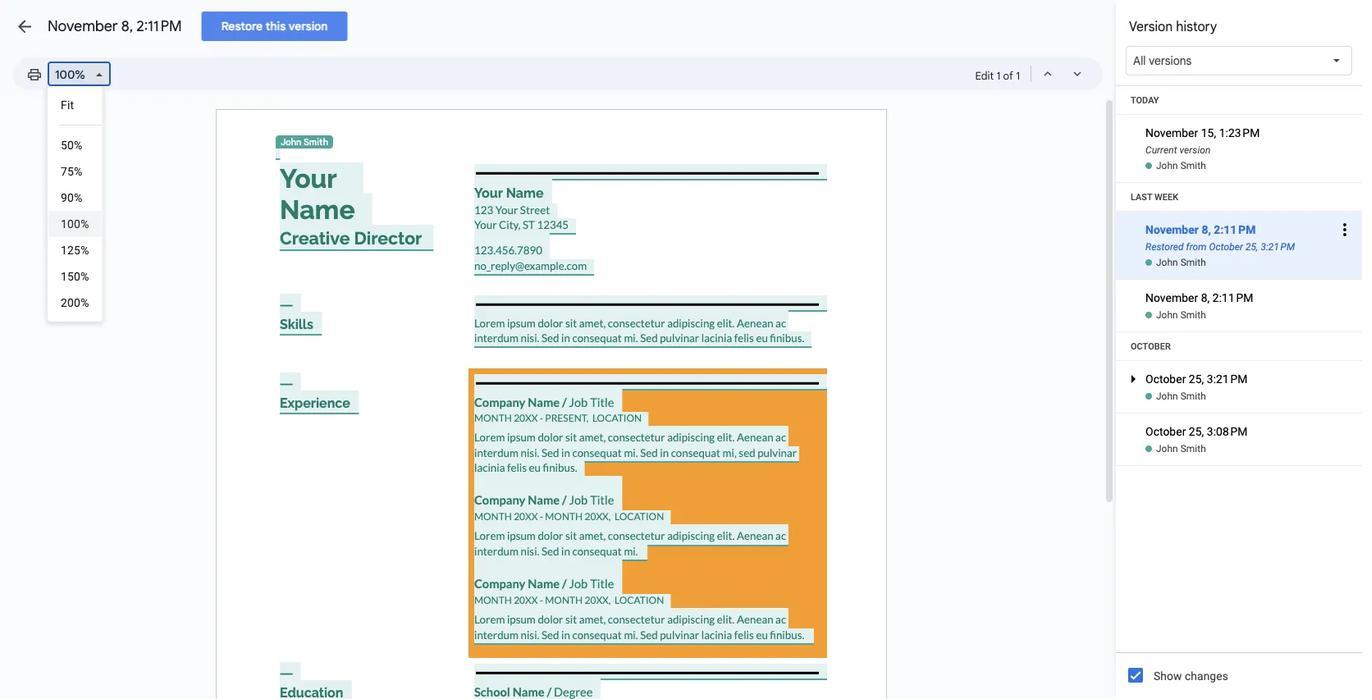 Task type: describe. For each thing, give the bounding box(es) containing it.
90%
[[61, 191, 83, 204]]

fit
[[61, 98, 74, 112]]

Name this version text field
[[1143, 219, 1333, 240]]

125%
[[61, 243, 89, 257]]

october heading
[[1116, 332, 1362, 361]]

2 1 from the left
[[1016, 69, 1020, 82]]

october inside heading
[[1131, 341, 1171, 351]]

edit 1 of 1 heading
[[975, 66, 1020, 85]]

show
[[1154, 669, 1182, 683]]

edit 1 of 1
[[975, 69, 1020, 82]]

week
[[1155, 192, 1179, 202]]

version
[[1129, 18, 1173, 34]]

100%
[[61, 217, 89, 231]]

current
[[1146, 144, 1177, 156]]

versions
[[1149, 53, 1192, 68]]

1 1 from the left
[[997, 69, 1001, 82]]

row group containing john smith
[[1116, 332, 1362, 466]]

version history section
[[1116, 0, 1362, 699]]

november 8, 2:11 pm
[[48, 17, 182, 35]]

none field inside menu bar banner
[[48, 62, 111, 87]]

this
[[266, 19, 286, 33]]

3:21 pm
[[1261, 241, 1295, 253]]

8,
[[121, 17, 133, 35]]

november
[[48, 17, 118, 35]]

today heading
[[1116, 86, 1362, 115]]

all versions option
[[1133, 53, 1192, 69]]

restored from october 25, 3:21 pm
[[1146, 241, 1295, 253]]

restored
[[1146, 241, 1184, 253]]

cell for october
[[1116, 414, 1362, 442]]

current version
[[1146, 144, 1211, 156]]

restore this version button
[[202, 11, 348, 41]]

all
[[1133, 53, 1146, 68]]

Zoom text field
[[51, 63, 90, 86]]

last
[[1131, 192, 1153, 202]]

200%
[[61, 296, 89, 309]]

october inside "cell"
[[1209, 241, 1243, 253]]



Task type: vqa. For each thing, say whether or not it's contained in the screenshot.
75%
yes



Task type: locate. For each thing, give the bounding box(es) containing it.
october down name this version 'text box'
[[1209, 241, 1243, 253]]

150%
[[61, 270, 89, 283]]

1 row group from the top
[[1116, 86, 1362, 183]]

smith
[[304, 136, 328, 147], [1181, 160, 1206, 172], [1181, 257, 1206, 268], [1181, 309, 1206, 321], [1181, 391, 1206, 402], [1181, 443, 1206, 455]]

version inside versions list tree grid
[[1180, 144, 1211, 156]]

0 vertical spatial cell
[[1116, 280, 1362, 309]]

Show changes checkbox
[[1129, 668, 1143, 683]]

last week heading
[[1116, 183, 1362, 212]]

john
[[281, 136, 302, 147], [1156, 160, 1178, 172], [1156, 257, 1178, 268], [1156, 309, 1178, 321], [1156, 391, 1178, 402], [1156, 443, 1178, 455]]

1
[[997, 69, 1001, 82], [1016, 69, 1020, 82]]

cell down october heading
[[1116, 414, 1362, 442]]

1 vertical spatial october
[[1131, 341, 1171, 351]]

1 vertical spatial cell
[[1116, 414, 1362, 442]]

1 right of
[[1016, 69, 1020, 82]]

cell
[[1116, 280, 1362, 309], [1116, 414, 1362, 442]]

0 horizontal spatial version
[[289, 19, 328, 33]]

restore
[[221, 19, 263, 33]]

show changes
[[1154, 669, 1229, 683]]

of
[[1003, 69, 1014, 82]]

50%
[[61, 138, 83, 152]]

row group containing current version
[[1116, 86, 1362, 183]]

cell for last week
[[1116, 280, 1362, 309]]

1 left of
[[997, 69, 1001, 82]]

october
[[1209, 241, 1243, 253], [1131, 341, 1171, 351]]

0 vertical spatial october
[[1209, 241, 1243, 253]]

versions list tree grid
[[1116, 86, 1362, 466]]

restore this version
[[221, 19, 328, 33]]

list box
[[48, 86, 102, 322]]

1 cell from the top
[[1116, 280, 1362, 309]]

list box inside november 8, 2:11 pm application
[[48, 86, 102, 322]]

25,
[[1246, 241, 1259, 253]]

restored from october 25, 3:21 pm cell
[[1116, 200, 1362, 259]]

row group
[[1116, 86, 1362, 183], [1116, 183, 1362, 332], [1116, 332, 1362, 466]]

3 row group from the top
[[1116, 332, 1362, 466]]

today
[[1131, 95, 1159, 105]]

october up expand detailed versions image
[[1131, 341, 1171, 351]]

last week
[[1131, 192, 1179, 202]]

from
[[1187, 241, 1207, 253]]

changes
[[1185, 669, 1229, 683]]

version inside restore this version button
[[289, 19, 328, 33]]

mode and view toolbar
[[975, 57, 1093, 90]]

main toolbar
[[20, 62, 111, 87]]

2:11 pm
[[136, 17, 182, 35]]

1 horizontal spatial october
[[1209, 241, 1243, 253]]

version right current at the top of the page
[[1180, 144, 1211, 156]]

menu bar banner
[[0, 0, 1362, 98]]

edit
[[975, 69, 994, 82]]

75%
[[61, 165, 83, 178]]

0 horizontal spatial october
[[1131, 341, 1171, 351]]

more actions image
[[1335, 200, 1355, 259]]

1 vertical spatial version
[[1180, 144, 1211, 156]]

0 vertical spatial version
[[289, 19, 328, 33]]

row group containing restored from october 25, 3:21 pm
[[1116, 183, 1362, 332]]

1 horizontal spatial 1
[[1016, 69, 1020, 82]]

all versions
[[1133, 53, 1192, 68]]

version
[[289, 19, 328, 33], [1180, 144, 1211, 156]]

1 horizontal spatial version
[[1180, 144, 1211, 156]]

john smith
[[281, 136, 328, 147], [1156, 160, 1206, 172], [1156, 257, 1206, 268], [1156, 309, 1206, 321], [1156, 391, 1206, 402], [1156, 443, 1206, 455]]

2 cell from the top
[[1116, 414, 1362, 442]]

cell down 25,
[[1116, 280, 1362, 309]]

2 row group from the top
[[1116, 183, 1362, 332]]

None field
[[48, 62, 111, 87]]

history
[[1176, 18, 1217, 34]]

november 8, 2:11 pm application
[[0, 0, 1362, 699]]

list box containing fit
[[48, 86, 102, 322]]

version history
[[1129, 18, 1217, 34]]

expand detailed versions image
[[1124, 369, 1143, 428]]

0 horizontal spatial 1
[[997, 69, 1001, 82]]

version right the this
[[289, 19, 328, 33]]



